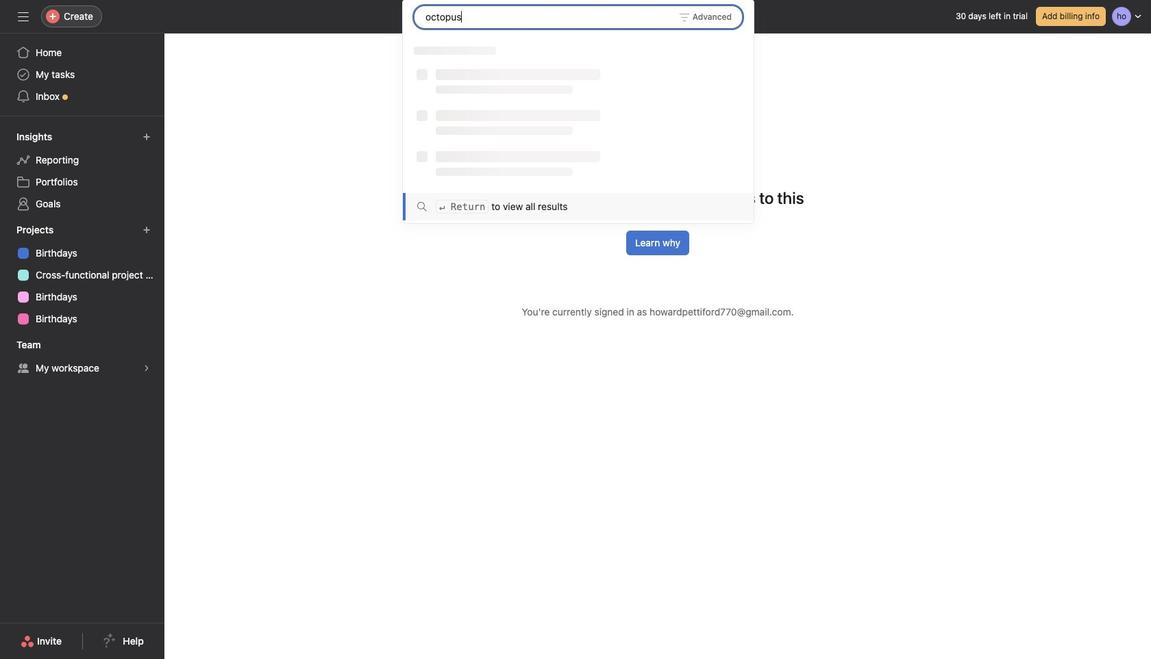 Task type: locate. For each thing, give the bounding box(es) containing it.
option
[[403, 66, 754, 93]]

global element
[[0, 34, 164, 116]]

new project or portfolio image
[[143, 226, 151, 234]]

hide sidebar image
[[18, 11, 29, 22]]

list box
[[414, 5, 743, 27]]

Search field
[[426, 6, 731, 28]]

insights element
[[0, 125, 164, 218]]

teams element
[[0, 333, 164, 382]]

see details, my workspace image
[[143, 365, 151, 373]]



Task type: describe. For each thing, give the bounding box(es) containing it.
new insights image
[[143, 133, 151, 141]]

projects element
[[0, 218, 164, 333]]



Task type: vqa. For each thing, say whether or not it's contained in the screenshot.
Teams ELEMENT
yes



